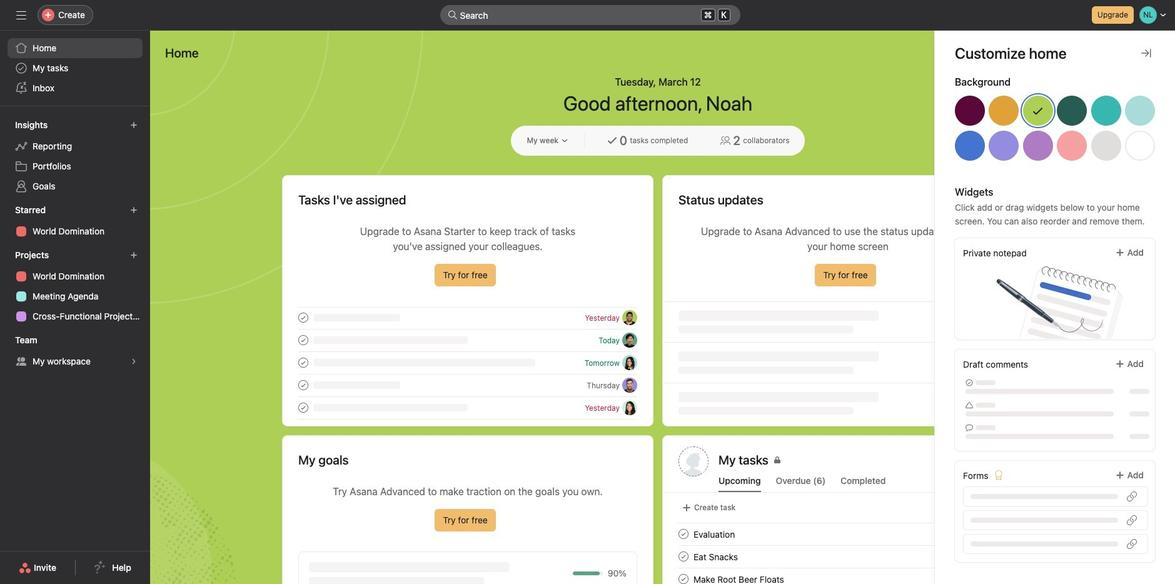 Task type: describe. For each thing, give the bounding box(es) containing it.
see details, my workspace image
[[130, 358, 138, 365]]

projects element
[[0, 244, 150, 329]]

Mark complete checkbox
[[676, 549, 691, 564]]

close customization pane image
[[1141, 48, 1151, 58]]

teams element
[[0, 329, 150, 374]]

insights element
[[0, 114, 150, 199]]

new project or portfolio image
[[130, 251, 138, 259]]



Task type: vqa. For each thing, say whether or not it's contained in the screenshot.
1st Mark complete image from the top of the page
yes



Task type: locate. For each thing, give the bounding box(es) containing it.
1 mark complete image from the top
[[676, 527, 691, 542]]

mark complete checkbox down mark complete option
[[676, 572, 691, 584]]

0 vertical spatial mark complete checkbox
[[676, 527, 691, 542]]

None field
[[440, 5, 740, 25]]

Mark complete checkbox
[[676, 527, 691, 542], [676, 572, 691, 584]]

1 vertical spatial mark complete checkbox
[[676, 572, 691, 584]]

option group
[[955, 96, 1155, 166]]

starred element
[[0, 199, 150, 244]]

1 vertical spatial mark complete image
[[676, 549, 691, 564]]

Search tasks, projects, and more text field
[[440, 5, 740, 25]]

mark complete image
[[676, 527, 691, 542], [676, 549, 691, 564]]

mark complete image up mark complete option
[[676, 527, 691, 542]]

global element
[[0, 31, 150, 106]]

add profile photo image
[[679, 447, 709, 477]]

hide sidebar image
[[16, 10, 26, 20]]

1 mark complete checkbox from the top
[[676, 527, 691, 542]]

2 mark complete image from the top
[[676, 549, 691, 564]]

2 mark complete checkbox from the top
[[676, 572, 691, 584]]

add items to starred image
[[130, 206, 138, 214]]

new insights image
[[130, 121, 138, 129]]

prominent image
[[447, 10, 457, 20]]

mark complete image
[[676, 572, 691, 584]]

mark complete image up mark complete image at the right bottom of page
[[676, 549, 691, 564]]

mark complete checkbox up mark complete option
[[676, 527, 691, 542]]

0 vertical spatial mark complete image
[[676, 527, 691, 542]]



